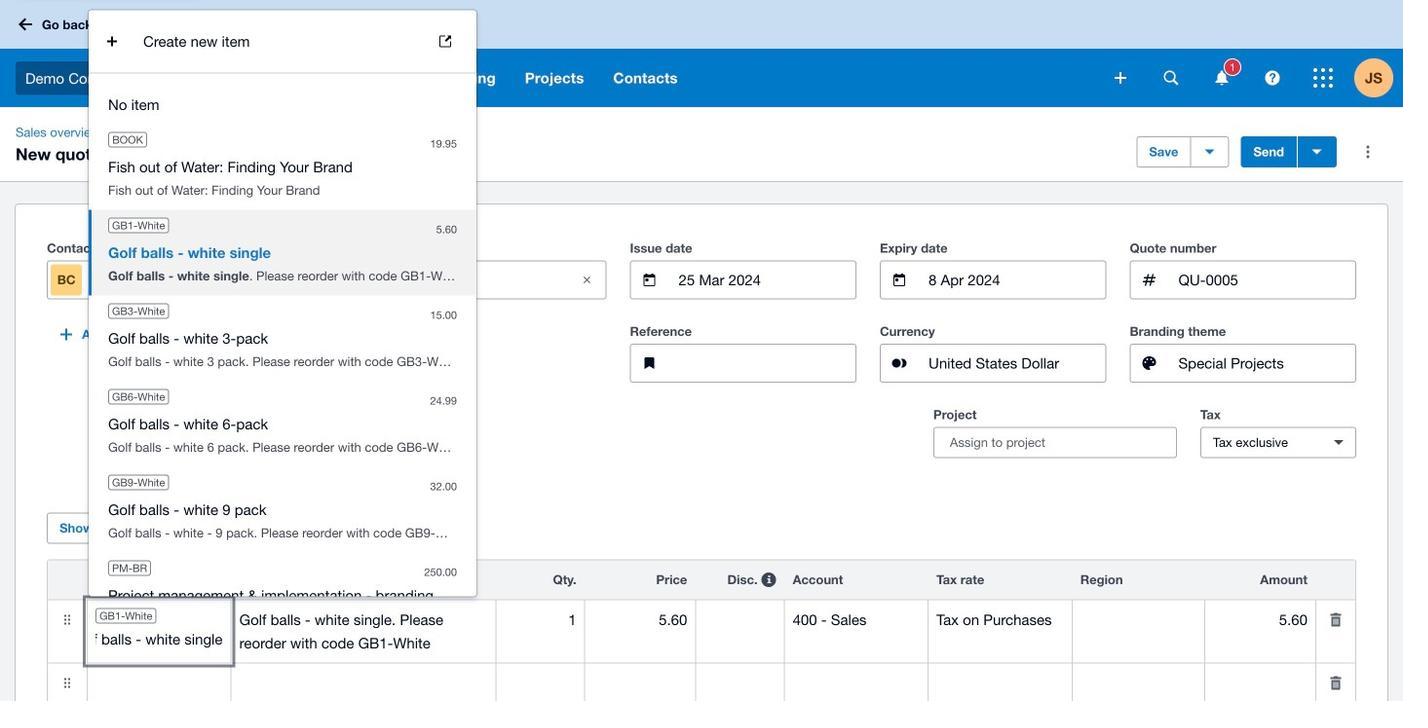Task type: describe. For each thing, give the bounding box(es) containing it.
1 horizontal spatial svg image
[[1165, 71, 1179, 85]]

0 horizontal spatial svg image
[[19, 18, 32, 31]]

overflow menu image
[[1349, 133, 1388, 172]]

drag handle image for 2nd the remove row image from the bottom of the line items element
[[48, 601, 87, 640]]

2 remove row image from the top
[[1317, 664, 1356, 702]]

1 horizontal spatial svg image
[[1266, 71, 1281, 85]]



Task type: vqa. For each thing, say whether or not it's contained in the screenshot.
DRAG HANDLE image
yes



Task type: locate. For each thing, give the bounding box(es) containing it.
0 vertical spatial remove row image
[[1317, 601, 1356, 640]]

1 vertical spatial remove row image
[[1317, 664, 1356, 702]]

2 drag handle image from the top
[[48, 664, 87, 702]]

line items element
[[47, 560, 1357, 702]]

None field
[[94, 262, 560, 299], [677, 262, 856, 299], [927, 262, 1106, 299], [1177, 345, 1356, 382], [497, 601, 585, 640], [586, 601, 696, 640], [696, 601, 784, 640], [785, 601, 928, 640], [929, 601, 1072, 640], [1073, 601, 1205, 640], [1206, 601, 1316, 640], [88, 632, 231, 656], [88, 664, 231, 702], [497, 664, 585, 702], [586, 664, 696, 702], [696, 664, 784, 702], [785, 664, 928, 702], [929, 664, 1072, 702], [1073, 664, 1205, 702], [1206, 664, 1316, 702], [94, 262, 560, 299], [677, 262, 856, 299], [927, 262, 1106, 299], [1177, 345, 1356, 382], [497, 601, 585, 640], [586, 601, 696, 640], [696, 601, 784, 640], [785, 601, 928, 640], [929, 601, 1072, 640], [1073, 601, 1205, 640], [1206, 601, 1316, 640], [88, 632, 231, 656], [88, 664, 231, 702], [497, 664, 585, 702], [586, 664, 696, 702], [696, 664, 784, 702], [785, 664, 928, 702], [929, 664, 1072, 702], [1073, 664, 1205, 702], [1206, 664, 1316, 702]]

list box
[[89, 10, 477, 702]]

drag handle image for second the remove row image from the top
[[48, 664, 87, 702]]

1 remove row image from the top
[[1317, 601, 1356, 640]]

0 vertical spatial drag handle image
[[48, 601, 87, 640]]

2 horizontal spatial svg image
[[1216, 71, 1229, 85]]

banner
[[0, 0, 1404, 107]]

group
[[89, 10, 477, 702]]

1 drag handle image from the top
[[48, 601, 87, 640]]

None text field
[[1177, 262, 1356, 299], [677, 345, 856, 382], [232, 601, 496, 663], [232, 664, 496, 702], [1177, 262, 1356, 299], [677, 345, 856, 382], [232, 601, 496, 663], [232, 664, 496, 702]]

2 horizontal spatial svg image
[[1314, 68, 1334, 88]]

remove row image
[[1317, 601, 1356, 640], [1317, 664, 1356, 702]]

0 horizontal spatial svg image
[[1115, 72, 1127, 84]]

svg image
[[1314, 68, 1334, 88], [1266, 71, 1281, 85], [1115, 72, 1127, 84]]

1 vertical spatial drag handle image
[[48, 664, 87, 702]]

drag handle image
[[48, 601, 87, 640], [48, 664, 87, 702]]

svg image
[[19, 18, 32, 31], [1165, 71, 1179, 85], [1216, 71, 1229, 85]]



